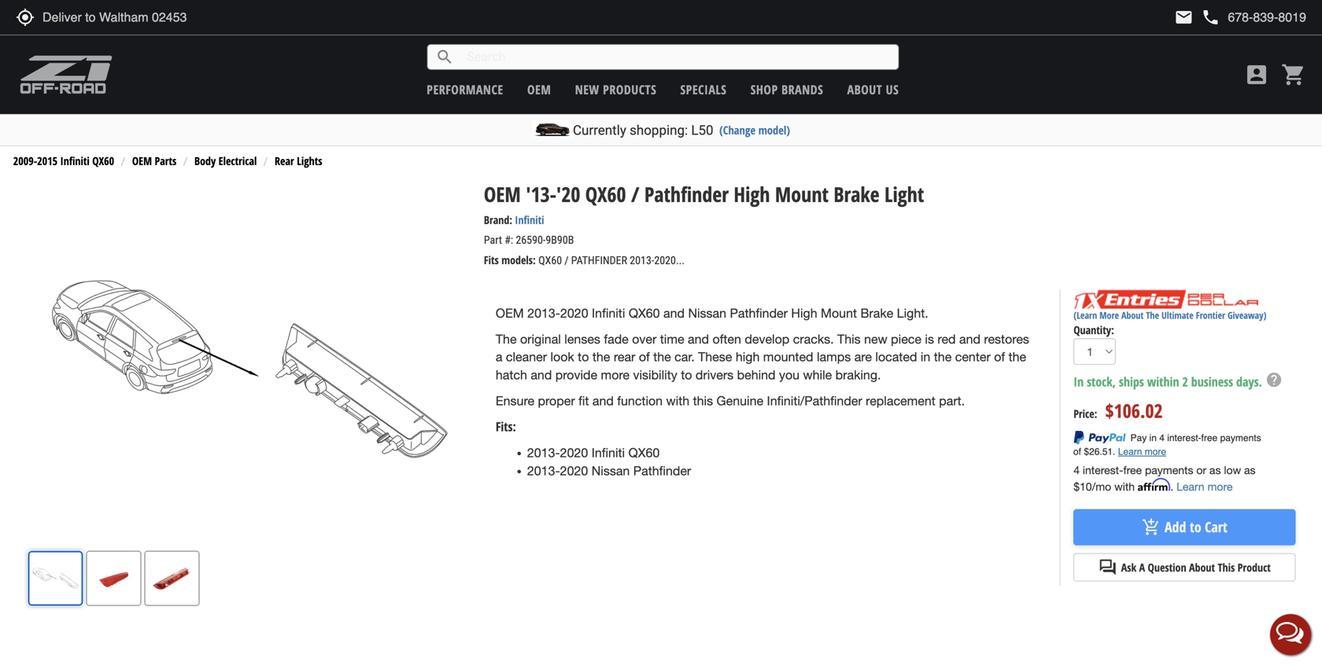 Task type: locate. For each thing, give the bounding box(es) containing it.
to down the car.
[[681, 368, 692, 383]]

1 horizontal spatial to
[[681, 368, 692, 383]]

and up time
[[664, 306, 685, 321]]

body electrical link
[[194, 154, 257, 168]]

0 vertical spatial new
[[575, 81, 600, 98]]

about us
[[848, 81, 899, 98]]

of down restores
[[995, 350, 1006, 365]]

1 vertical spatial 2020
[[560, 446, 588, 461]]

qx60 down 9b90b
[[539, 254, 562, 267]]

1 horizontal spatial new
[[865, 332, 888, 347]]

add_shopping_cart
[[1142, 518, 1161, 537]]

0 horizontal spatial high
[[734, 180, 770, 208]]

visibility
[[633, 368, 678, 383]]

interest-
[[1083, 464, 1124, 477]]

#:
[[505, 234, 513, 247]]

over
[[632, 332, 657, 347]]

0 vertical spatial to
[[578, 350, 589, 365]]

or
[[1197, 464, 1207, 477]]

while
[[803, 368, 832, 383]]

in stock, ships within 2 business days. help
[[1074, 372, 1283, 391]]

1 horizontal spatial as
[[1245, 464, 1256, 477]]

the inside the original lenses fade over time and often develop cracks. this new piece is red and restores a cleaner look to the rear of the car. these high mounted lamps are located in the center of the hatch and provide more visibility to drivers behind you while braking.
[[496, 332, 517, 347]]

the up visibility
[[654, 350, 671, 365]]

oem '13-'20 qx60 / pathfinder high mount brake light brand: infiniti part #: 26590-9b90b fits models: qx60 / pathfinder 2013-2020...
[[484, 180, 925, 268]]

performance link
[[427, 81, 504, 98]]

0 vertical spatial this
[[838, 332, 861, 347]]

account_box
[[1245, 62, 1270, 87]]

oem up original
[[496, 306, 524, 321]]

braking.
[[836, 368, 881, 383]]

high
[[734, 180, 770, 208], [792, 306, 818, 321]]

1 horizontal spatial nissan
[[689, 306, 727, 321]]

/mo
[[1093, 481, 1112, 494]]

pathfinder inside 2013-2020 infiniti qx60 2013-2020 nissan pathfinder
[[634, 464, 691, 479]]

nissan for and
[[689, 306, 727, 321]]

mount inside the 'oem '13-'20 qx60 / pathfinder high mount brake light brand: infiniti part #: 26590-9b90b fits models: qx60 / pathfinder 2013-2020...'
[[775, 180, 829, 208]]

frontier
[[1197, 309, 1226, 322]]

pathfinder for qx60
[[634, 464, 691, 479]]

'20
[[557, 180, 581, 208]]

pathfinder for infiniti
[[730, 306, 788, 321]]

infiniti up fade
[[592, 306, 625, 321]]

brake left light.
[[861, 306, 894, 321]]

and up the car.
[[688, 332, 709, 347]]

0 vertical spatial brake
[[834, 180, 880, 208]]

1 horizontal spatial this
[[1218, 560, 1236, 575]]

mail phone
[[1175, 8, 1221, 27]]

1 as from the left
[[1210, 464, 1222, 477]]

of down over
[[639, 350, 650, 365]]

2 horizontal spatial to
[[1190, 518, 1202, 537]]

Search search field
[[455, 45, 899, 69]]

in
[[1074, 374, 1084, 391]]

/ down 9b90b
[[565, 254, 569, 267]]

1 vertical spatial with
[[1115, 481, 1135, 494]]

oem inside the 'oem '13-'20 qx60 / pathfinder high mount brake light brand: infiniti part #: 26590-9b90b fits models: qx60 / pathfinder 2013-2020...'
[[484, 180, 521, 208]]

products
[[603, 81, 657, 98]]

about inside question_answer ask a question about this product
[[1190, 560, 1216, 575]]

the right in
[[934, 350, 952, 365]]

0 horizontal spatial to
[[578, 350, 589, 365]]

this up are
[[838, 332, 861, 347]]

this
[[838, 332, 861, 347], [1218, 560, 1236, 575]]

product
[[1238, 560, 1271, 575]]

0 vertical spatial mount
[[775, 180, 829, 208]]

/ right '20
[[631, 180, 640, 208]]

1 vertical spatial new
[[865, 332, 888, 347]]

light.
[[897, 306, 929, 321]]

1 vertical spatial brake
[[861, 306, 894, 321]]

the left rear
[[593, 350, 611, 365]]

phone
[[1202, 8, 1221, 27]]

new inside the original lenses fade over time and often develop cracks. this new piece is red and restores a cleaner look to the rear of the car. these high mounted lamps are located in the center of the hatch and provide more visibility to drivers behind you while braking.
[[865, 332, 888, 347]]

more inside the original lenses fade over time and often develop cracks. this new piece is red and restores a cleaner look to the rear of the car. these high mounted lamps are located in the center of the hatch and provide more visibility to drivers behind you while braking.
[[601, 368, 630, 383]]

1 vertical spatial nissan
[[592, 464, 630, 479]]

account_box link
[[1241, 62, 1274, 87]]

0 vertical spatial more
[[601, 368, 630, 383]]

with down free
[[1115, 481, 1135, 494]]

1 vertical spatial /
[[565, 254, 569, 267]]

qx60 down function
[[629, 446, 660, 461]]

this
[[693, 394, 713, 409]]

1 the from the left
[[593, 350, 611, 365]]

0 horizontal spatial with
[[667, 394, 690, 409]]

0 horizontal spatial as
[[1210, 464, 1222, 477]]

mail
[[1175, 8, 1194, 27]]

qx60 right '20
[[586, 180, 626, 208]]

as
[[1210, 464, 1222, 477], [1245, 464, 1256, 477]]

0 vertical spatial high
[[734, 180, 770, 208]]

cleaner
[[506, 350, 547, 365]]

add_shopping_cart add to cart
[[1142, 518, 1228, 537]]

2 vertical spatial 2020
[[560, 464, 588, 479]]

mount down model)
[[775, 180, 829, 208]]

qx60 left oem parts 'link' on the left top of page
[[92, 154, 114, 168]]

1 vertical spatial about
[[1122, 309, 1144, 322]]

about right question
[[1190, 560, 1216, 575]]

infiniti up 26590-
[[515, 213, 544, 228]]

0 vertical spatial /
[[631, 180, 640, 208]]

pathfinder down currently shopping: l50 (change model)
[[645, 180, 729, 208]]

qx60 inside 2013-2020 infiniti qx60 2013-2020 nissan pathfinder
[[629, 446, 660, 461]]

oem for 2013-
[[496, 306, 524, 321]]

new up are
[[865, 332, 888, 347]]

nissan up often
[[689, 306, 727, 321]]

the up a
[[496, 332, 517, 347]]

to right add
[[1190, 518, 1202, 537]]

nissan down function
[[592, 464, 630, 479]]

currently shopping: l50 (change model)
[[573, 122, 791, 138]]

with inside 4 interest-free payments or as low as $10 /mo with affirm . learn more
[[1115, 481, 1135, 494]]

$106.02
[[1106, 398, 1163, 424]]

z1 motorsports logo image
[[20, 55, 113, 94]]

$10
[[1074, 481, 1093, 494]]

high up "cracks."
[[792, 306, 818, 321]]

1 vertical spatial mount
[[821, 306, 857, 321]]

2 vertical spatial pathfinder
[[634, 464, 691, 479]]

1 vertical spatial high
[[792, 306, 818, 321]]

nissan for 2020
[[592, 464, 630, 479]]

stock,
[[1087, 374, 1116, 391]]

genuine
[[717, 394, 764, 409]]

about us link
[[848, 81, 899, 98]]

you
[[779, 368, 800, 383]]

and right fit
[[593, 394, 614, 409]]

look
[[551, 350, 575, 365]]

the
[[1147, 309, 1160, 322], [496, 332, 517, 347]]

1 horizontal spatial high
[[792, 306, 818, 321]]

pathfinder
[[645, 180, 729, 208], [730, 306, 788, 321], [634, 464, 691, 479]]

about left the us
[[848, 81, 883, 98]]

are
[[855, 350, 872, 365]]

2013-
[[630, 254, 655, 267], [528, 306, 561, 321], [527, 446, 560, 461], [527, 464, 560, 479]]

0 vertical spatial the
[[1147, 309, 1160, 322]]

fit
[[579, 394, 589, 409]]

1 horizontal spatial with
[[1115, 481, 1135, 494]]

to
[[578, 350, 589, 365], [681, 368, 692, 383], [1190, 518, 1202, 537]]

0 vertical spatial about
[[848, 81, 883, 98]]

performance
[[427, 81, 504, 98]]

as right low
[[1245, 464, 1256, 477]]

1 horizontal spatial of
[[995, 350, 1006, 365]]

1 vertical spatial pathfinder
[[730, 306, 788, 321]]

the left "ultimate"
[[1147, 309, 1160, 322]]

about right more
[[1122, 309, 1144, 322]]

more
[[1100, 309, 1120, 322]]

mount up "cracks."
[[821, 306, 857, 321]]

add
[[1165, 518, 1187, 537]]

0 horizontal spatial nissan
[[592, 464, 630, 479]]

0 vertical spatial with
[[667, 394, 690, 409]]

0 vertical spatial pathfinder
[[645, 180, 729, 208]]

1 horizontal spatial more
[[1208, 481, 1233, 494]]

oem left parts
[[132, 154, 152, 168]]

oem up brand:
[[484, 180, 521, 208]]

days.
[[1237, 374, 1263, 391]]

0 horizontal spatial of
[[639, 350, 650, 365]]

shopping:
[[630, 122, 688, 138]]

pathfinder up develop
[[730, 306, 788, 321]]

with left this
[[667, 394, 690, 409]]

'13-
[[526, 180, 557, 208]]

and
[[664, 306, 685, 321], [688, 332, 709, 347], [960, 332, 981, 347], [531, 368, 552, 383], [593, 394, 614, 409]]

more
[[601, 368, 630, 383], [1208, 481, 1233, 494]]

more down low
[[1208, 481, 1233, 494]]

1 vertical spatial to
[[681, 368, 692, 383]]

us
[[886, 81, 899, 98]]

red
[[938, 332, 956, 347]]

qx60 for 2020
[[629, 446, 660, 461]]

new left "products"
[[575, 81, 600, 98]]

0 horizontal spatial the
[[496, 332, 517, 347]]

part.
[[940, 394, 965, 409]]

1 vertical spatial more
[[1208, 481, 1233, 494]]

mount
[[775, 180, 829, 208], [821, 306, 857, 321]]

2 vertical spatial to
[[1190, 518, 1202, 537]]

pathfinder down function
[[634, 464, 691, 479]]

giveaway)
[[1228, 309, 1267, 322]]

about
[[848, 81, 883, 98], [1122, 309, 1144, 322], [1190, 560, 1216, 575]]

4 the from the left
[[1009, 350, 1027, 365]]

behind
[[737, 368, 776, 383]]

1 horizontal spatial /
[[631, 180, 640, 208]]

0 horizontal spatial more
[[601, 368, 630, 383]]

with
[[667, 394, 690, 409], [1115, 481, 1135, 494]]

this left product
[[1218, 560, 1236, 575]]

infiniti inside the 'oem '13-'20 qx60 / pathfinder high mount brake light brand: infiniti part #: 26590-9b90b fits models: qx60 / pathfinder 2013-2020...'
[[515, 213, 544, 228]]

nissan inside 2013-2020 infiniti qx60 2013-2020 nissan pathfinder
[[592, 464, 630, 479]]

mounted
[[764, 350, 814, 365]]

as right or
[[1210, 464, 1222, 477]]

1 vertical spatial the
[[496, 332, 517, 347]]

restores
[[985, 332, 1030, 347]]

1 vertical spatial this
[[1218, 560, 1236, 575]]

high down (change model) link
[[734, 180, 770, 208]]

1 horizontal spatial about
[[1122, 309, 1144, 322]]

infiniti
[[60, 154, 90, 168], [515, 213, 544, 228], [592, 306, 625, 321], [592, 446, 625, 461]]

more inside 4 interest-free payments or as low as $10 /mo with affirm . learn more
[[1208, 481, 1233, 494]]

2 vertical spatial about
[[1190, 560, 1216, 575]]

to down lenses
[[578, 350, 589, 365]]

infiniti down function
[[592, 446, 625, 461]]

ask
[[1122, 560, 1137, 575]]

infiniti inside 2013-2020 infiniti qx60 2013-2020 nissan pathfinder
[[592, 446, 625, 461]]

qx60 for 2015
[[92, 154, 114, 168]]

brake left light at the right top of page
[[834, 180, 880, 208]]

oem parts link
[[132, 154, 177, 168]]

more down rear
[[601, 368, 630, 383]]

located
[[876, 350, 918, 365]]

1 horizontal spatial the
[[1147, 309, 1160, 322]]

0 horizontal spatial this
[[838, 332, 861, 347]]

specials link
[[681, 81, 727, 98]]

2 horizontal spatial about
[[1190, 560, 1216, 575]]

4 interest-free payments or as low as $10 /mo with affirm . learn more
[[1074, 464, 1256, 494]]

the down restores
[[1009, 350, 1027, 365]]

this inside the original lenses fade over time and often develop cracks. this new piece is red and restores a cleaner look to the rear of the car. these high mounted lamps are located in the center of the hatch and provide more visibility to drivers behind you while braking.
[[838, 332, 861, 347]]

pathfinder inside the 'oem '13-'20 qx60 / pathfinder high mount brake light brand: infiniti part #: 26590-9b90b fits models: qx60 / pathfinder 2013-2020...'
[[645, 180, 729, 208]]

2013- inside the 'oem '13-'20 qx60 / pathfinder high mount brake light brand: infiniti part #: 26590-9b90b fits models: qx60 / pathfinder 2013-2020...'
[[630, 254, 655, 267]]

2 the from the left
[[654, 350, 671, 365]]

0 vertical spatial nissan
[[689, 306, 727, 321]]



Task type: vqa. For each thing, say whether or not it's contained in the screenshot.
TUNE?
no



Task type: describe. For each thing, give the bounding box(es) containing it.
original
[[520, 332, 561, 347]]

drivers
[[696, 368, 734, 383]]

ultimate
[[1162, 309, 1194, 322]]

shopping_cart link
[[1278, 62, 1307, 87]]

shopping_cart
[[1282, 62, 1307, 87]]

shop brands
[[751, 81, 824, 98]]

parts
[[155, 154, 177, 168]]

9b90b
[[546, 234, 574, 247]]

free
[[1124, 464, 1143, 477]]

26590-
[[516, 234, 546, 247]]

0 horizontal spatial /
[[565, 254, 569, 267]]

lights
[[297, 154, 322, 168]]

center
[[956, 350, 991, 365]]

oem parts
[[132, 154, 177, 168]]

a
[[496, 350, 503, 365]]

part
[[484, 234, 502, 247]]

search
[[436, 48, 455, 67]]

2009-2015 infiniti qx60 link
[[13, 154, 114, 168]]

currently
[[573, 122, 627, 138]]

(learn more about the ultimate frontier giveaway) link
[[1074, 309, 1267, 322]]

2015
[[37, 154, 58, 168]]

oem link
[[528, 81, 551, 98]]

shop
[[751, 81, 778, 98]]

1 of from the left
[[639, 350, 650, 365]]

provide
[[556, 368, 598, 383]]

these
[[698, 350, 733, 365]]

infiniti right 2015
[[60, 154, 90, 168]]

(learn more about the ultimate frontier giveaway)
[[1074, 309, 1267, 322]]

(change
[[720, 122, 756, 138]]

0 vertical spatial 2020
[[561, 306, 589, 321]]

l50
[[692, 122, 714, 138]]

question_answer
[[1099, 559, 1118, 577]]

brake inside the 'oem '13-'20 qx60 / pathfinder high mount brake light brand: infiniti part #: 26590-9b90b fits models: qx60 / pathfinder 2013-2020...'
[[834, 180, 880, 208]]

brands
[[782, 81, 824, 98]]

ensure
[[496, 394, 535, 409]]

electrical
[[219, 154, 257, 168]]

4
[[1074, 464, 1080, 477]]

body
[[194, 154, 216, 168]]

develop
[[745, 332, 790, 347]]

payments
[[1146, 464, 1194, 477]]

quantity:
[[1074, 323, 1115, 338]]

is
[[925, 332, 935, 347]]

3 the from the left
[[934, 350, 952, 365]]

hatch
[[496, 368, 527, 383]]

fade
[[604, 332, 629, 347]]

model)
[[759, 122, 791, 138]]

oem 2013-2020 infiniti qx60 and nissan pathfinder high mount brake light.
[[496, 306, 929, 321]]

oem right performance
[[528, 81, 551, 98]]

new products link
[[575, 81, 657, 98]]

light
[[885, 180, 925, 208]]

affirm
[[1138, 479, 1171, 492]]

2 as from the left
[[1245, 464, 1256, 477]]

cracks.
[[793, 332, 834, 347]]

rear lights link
[[275, 154, 322, 168]]

qx60 up over
[[629, 306, 660, 321]]

oem for parts
[[132, 154, 152, 168]]

qx60 for '13-
[[586, 180, 626, 208]]

2009-
[[13, 154, 37, 168]]

(learn
[[1074, 309, 1098, 322]]

question_answer ask a question about this product
[[1099, 559, 1271, 577]]

lamps
[[817, 350, 851, 365]]

function
[[618, 394, 663, 409]]

price:
[[1074, 407, 1098, 422]]

in
[[921, 350, 931, 365]]

infiniti link
[[515, 213, 544, 228]]

specials
[[681, 81, 727, 98]]

oem for '13-
[[484, 180, 521, 208]]

0 horizontal spatial about
[[848, 81, 883, 98]]

2020...
[[655, 254, 685, 267]]

rear
[[275, 154, 294, 168]]

2 of from the left
[[995, 350, 1006, 365]]

lenses
[[565, 332, 601, 347]]

car.
[[675, 350, 695, 365]]

piece
[[891, 332, 922, 347]]

pathfinder
[[571, 254, 628, 267]]

this inside question_answer ask a question about this product
[[1218, 560, 1236, 575]]

2
[[1183, 374, 1189, 391]]

and up the center
[[960, 332, 981, 347]]

high inside the 'oem '13-'20 qx60 / pathfinder high mount brake light brand: infiniti part #: 26590-9b90b fits models: qx60 / pathfinder 2013-2020...'
[[734, 180, 770, 208]]

within
[[1148, 374, 1180, 391]]

my_location
[[16, 8, 35, 27]]

and down cleaner
[[531, 368, 552, 383]]

0 horizontal spatial new
[[575, 81, 600, 98]]

infiniti/pathfinder replacement
[[767, 394, 936, 409]]

proper
[[538, 394, 575, 409]]

(change model) link
[[720, 122, 791, 138]]

learn
[[1177, 481, 1205, 494]]

time
[[660, 332, 685, 347]]



